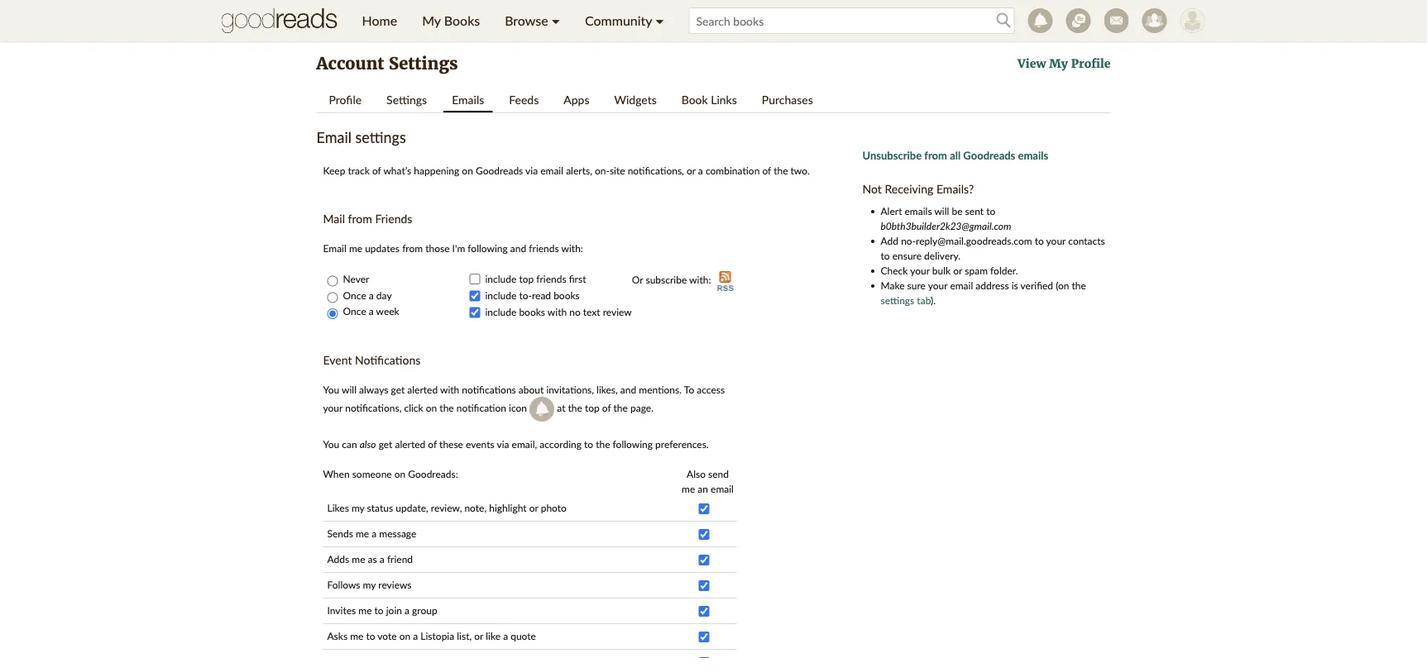 Task type: locate. For each thing, give the bounding box(es) containing it.
0 vertical spatial alerted
[[407, 384, 438, 396]]

my left "books" on the top of page
[[422, 12, 441, 29]]

of left two.
[[763, 164, 771, 176]]

two.
[[791, 164, 810, 176]]

to right sent
[[987, 205, 996, 217]]

settings up what's
[[355, 128, 406, 146]]

2 you from the top
[[323, 438, 339, 450]]

books up include books with no text review
[[554, 290, 580, 302]]

alerted up when someone on goodreads:
[[395, 438, 426, 450]]

0 horizontal spatial with
[[440, 384, 460, 396]]

photo
[[541, 502, 567, 514]]

1 vertical spatial with
[[440, 384, 460, 396]]

apps link
[[556, 88, 598, 111]]

these
[[440, 438, 463, 450]]

not receiving emails?
[[863, 182, 974, 196]]

notifications,
[[628, 164, 684, 176], [345, 402, 402, 414]]

0 vertical spatial settings
[[389, 53, 458, 74]]

make
[[881, 280, 905, 292]]

0 vertical spatial email
[[317, 128, 352, 146]]

a right the join
[[405, 604, 410, 616]]

0 horizontal spatial will
[[342, 384, 357, 396]]

updates
[[365, 242, 400, 254]]

or left like
[[474, 630, 483, 642]]

top down likes,
[[585, 402, 600, 414]]

1 vertical spatial once
[[343, 305, 366, 317]]

a left listopia
[[413, 630, 418, 642]]

emails right all
[[1018, 149, 1049, 162]]

1 include from the top
[[485, 273, 517, 285]]

on right click
[[426, 402, 437, 414]]

note,
[[465, 502, 487, 514]]

to left the join
[[375, 604, 384, 616]]

settings down "account settings"
[[387, 92, 427, 106]]

(on
[[1056, 280, 1070, 292]]

1 vertical spatial via
[[497, 438, 509, 450]]

email down the "spam"
[[950, 280, 973, 292]]

on
[[462, 164, 473, 176], [426, 402, 437, 414], [395, 468, 406, 480], [399, 630, 411, 642]]

0 vertical spatial profile
[[1071, 56, 1111, 71]]

1 horizontal spatial books
[[554, 290, 580, 302]]

0 vertical spatial and
[[511, 242, 527, 254]]

2 horizontal spatial email
[[950, 280, 973, 292]]

with up notification
[[440, 384, 460, 396]]

email up the keep
[[317, 128, 352, 146]]

0 horizontal spatial profile
[[329, 92, 362, 106]]

top up to-
[[519, 273, 534, 285]]

of left these
[[428, 438, 437, 450]]

1 vertical spatial emails
[[905, 205, 932, 217]]

purchases
[[762, 92, 813, 106]]

1 vertical spatial friends
[[536, 273, 567, 285]]

widgets
[[614, 92, 657, 106]]

from
[[925, 149, 948, 162], [348, 211, 372, 226], [402, 242, 423, 254]]

emails
[[1018, 149, 1049, 162], [905, 205, 932, 217]]

once down once a day on the top
[[343, 305, 366, 317]]

include
[[485, 273, 517, 285], [485, 290, 517, 302], [485, 307, 517, 319]]

include to-read books checkbox
[[470, 291, 480, 302]]

1 vertical spatial settings
[[881, 295, 915, 307]]

following
[[468, 242, 508, 254], [613, 438, 653, 450]]

when someone on goodreads:
[[323, 468, 458, 480]]

1 horizontal spatial goodreads
[[964, 149, 1016, 162]]

1 vertical spatial email
[[950, 280, 973, 292]]

icn nav notifications image
[[530, 397, 555, 422]]

0 vertical spatial notifications,
[[628, 164, 684, 176]]

1 horizontal spatial settings
[[881, 295, 915, 307]]

1 vertical spatial email
[[323, 242, 347, 254]]

once for once a day
[[343, 289, 366, 301]]

1 vertical spatial my
[[363, 579, 376, 591]]

review,
[[431, 502, 462, 514]]

0 horizontal spatial and
[[511, 242, 527, 254]]

0 horizontal spatial emails
[[905, 205, 932, 217]]

0 vertical spatial get
[[391, 384, 405, 396]]

get inside you will always get alerted with notifications about invitations, likes, and mentions.     to access your notifications, click on the notification icon
[[391, 384, 405, 396]]

Search books text field
[[689, 7, 1015, 34]]

like
[[486, 630, 501, 642]]

folder.
[[991, 265, 1018, 277]]

alerted inside you will always get alerted with notifications about invitations, likes, and mentions.     to access your notifications, click on the notification icon
[[407, 384, 438, 396]]

get for always
[[391, 384, 405, 396]]

2 once from the top
[[343, 305, 366, 317]]

1 vertical spatial following
[[613, 438, 653, 450]]

me right invites
[[359, 604, 372, 616]]

notifications, down always
[[345, 402, 402, 414]]

0 horizontal spatial books
[[519, 307, 545, 319]]

friends up 'read'
[[536, 273, 567, 285]]

will inside you will always get alerted with notifications about invitations, likes, and mentions.     to access your notifications, click on the notification icon
[[342, 384, 357, 396]]

email
[[541, 164, 564, 176], [950, 280, 973, 292], [711, 483, 734, 495]]

me right sends
[[356, 528, 369, 540]]

top
[[519, 273, 534, 285], [585, 402, 600, 414]]

tab
[[917, 295, 931, 307]]

me for a
[[352, 553, 365, 565]]

1 vertical spatial top
[[585, 402, 600, 414]]

notifications image
[[1028, 8, 1053, 33]]

delivery.
[[924, 250, 961, 262]]

my right "likes"
[[352, 502, 365, 514]]

2 ▾ from the left
[[656, 12, 664, 29]]

or subscribe with:
[[632, 274, 714, 286]]

profile down my group discussions icon
[[1071, 56, 1111, 71]]

get right always
[[391, 384, 405, 396]]

verified
[[1021, 280, 1054, 292]]

1 vertical spatial profile
[[329, 92, 362, 106]]

2 vertical spatial from
[[402, 242, 423, 254]]

of down likes,
[[602, 402, 611, 414]]

the right (on
[[1072, 280, 1087, 292]]

account settings
[[317, 53, 458, 74]]

contacts
[[1069, 235, 1105, 247]]

to
[[684, 384, 695, 396]]

1 horizontal spatial ▾
[[656, 12, 664, 29]]

you inside you will always get alerted with notifications about invitations, likes, and mentions.     to access your notifications, click on the notification icon
[[323, 384, 339, 396]]

via left alerts,
[[526, 164, 538, 176]]

your up can
[[323, 402, 343, 414]]

with inside you will always get alerted with notifications about invitations, likes, and mentions.     to access your notifications, click on the notification icon
[[440, 384, 460, 396]]

email inside the alert emails will be sent to b0bth3builder2k23@gmail.com add no-reply@mail.goodreads.com to your contacts to ensure delivery. check your bulk or spam folder. make sure your email address is verified (on the settings tab ).
[[950, 280, 973, 292]]

emails link
[[444, 88, 493, 113]]

me left an
[[682, 483, 695, 495]]

on inside you will always get alerted with notifications about invitations, likes, and mentions.     to access your notifications, click on the notification icon
[[426, 402, 437, 414]]

0 horizontal spatial settings
[[355, 128, 406, 146]]

settings up settings link
[[389, 53, 458, 74]]

0 vertical spatial via
[[526, 164, 538, 176]]

1 horizontal spatial with
[[548, 307, 567, 319]]

or left "photo"
[[529, 502, 538, 514]]

the inside you will always get alerted with notifications about invitations, likes, and mentions.     to access your notifications, click on the notification icon
[[440, 402, 454, 414]]

you for you will always get alerted with notifications about invitations, likes, and mentions.     to access your notifications, click on the notification icon
[[323, 384, 339, 396]]

with left no
[[548, 307, 567, 319]]

0 vertical spatial will
[[935, 205, 950, 217]]

0 vertical spatial following
[[468, 242, 508, 254]]

0 vertical spatial you
[[323, 384, 339, 396]]

1 vertical spatial my
[[1050, 56, 1068, 71]]

goodreads right all
[[964, 149, 1016, 162]]

books down include to-read books
[[519, 307, 545, 319]]

include left to-
[[485, 290, 517, 302]]

1 once from the top
[[343, 289, 366, 301]]

email for email settings
[[317, 128, 352, 146]]

get for also
[[379, 438, 393, 450]]

menu
[[350, 0, 677, 41]]

invites me to join a group
[[327, 604, 438, 616]]

0 horizontal spatial via
[[497, 438, 509, 450]]

get right also at the bottom of page
[[379, 438, 393, 450]]

also send me an email
[[682, 468, 734, 495]]

None radio
[[327, 276, 338, 287], [327, 309, 338, 319], [327, 276, 338, 287], [327, 309, 338, 319]]

get
[[391, 384, 405, 396], [379, 438, 393, 450]]

following right i'm
[[468, 242, 508, 254]]

▾ for community ▾
[[656, 12, 664, 29]]

or
[[632, 274, 643, 286]]

1 vertical spatial books
[[519, 307, 545, 319]]

1 vertical spatial from
[[348, 211, 372, 226]]

include to-read books
[[485, 290, 580, 302]]

me left updates
[[349, 242, 363, 254]]

on-
[[595, 164, 610, 176]]

a left the combination
[[698, 164, 703, 176]]

my
[[422, 12, 441, 29], [1050, 56, 1068, 71]]

None radio
[[327, 292, 338, 303]]

1 horizontal spatial will
[[935, 205, 950, 217]]

via left email,
[[497, 438, 509, 450]]

goodreads right happening
[[476, 164, 523, 176]]

0 vertical spatial once
[[343, 289, 366, 301]]

books
[[554, 290, 580, 302], [519, 307, 545, 319]]

me for message
[[356, 528, 369, 540]]

someone
[[352, 468, 392, 480]]

a right like
[[503, 630, 508, 642]]

0 horizontal spatial with:
[[562, 242, 583, 254]]

1 vertical spatial with:
[[689, 274, 711, 286]]

0 vertical spatial include
[[485, 273, 517, 285]]

1 vertical spatial alerted
[[395, 438, 426, 450]]

will left always
[[342, 384, 357, 396]]

0 horizontal spatial top
[[519, 273, 534, 285]]

keep track of what's happening on goodreads via email alerts, on-site notifications, or a combination of the two.
[[323, 164, 810, 176]]

1 horizontal spatial profile
[[1071, 56, 1111, 71]]

1 vertical spatial get
[[379, 438, 393, 450]]

profile link
[[321, 88, 370, 111]]

profile down account
[[329, 92, 362, 106]]

happening
[[414, 164, 460, 176]]

emails down not receiving emails?
[[905, 205, 932, 217]]

1 horizontal spatial emails
[[1018, 149, 1049, 162]]

0 vertical spatial with:
[[562, 242, 583, 254]]

email inside also send me an email
[[711, 483, 734, 495]]

or inside the alert emails will be sent to b0bth3builder2k23@gmail.com add no-reply@mail.goodreads.com to your contacts to ensure delivery. check your bulk or spam folder. make sure your email address is verified (on the settings tab ).
[[954, 265, 963, 277]]

the right click
[[440, 402, 454, 414]]

settings down make
[[881, 295, 915, 307]]

1 vertical spatial and
[[621, 384, 637, 396]]

with: up first
[[562, 242, 583, 254]]

include books with no text review checkbox
[[470, 307, 480, 318]]

friends
[[529, 242, 559, 254], [536, 273, 567, 285]]

once down never
[[343, 289, 366, 301]]

notification
[[457, 402, 506, 414]]

sends
[[327, 528, 353, 540]]

menu containing home
[[350, 0, 677, 41]]

settings link
[[378, 88, 435, 111]]

me right asks
[[350, 630, 364, 642]]

from right mail
[[348, 211, 372, 226]]

1 horizontal spatial email
[[711, 483, 734, 495]]

first
[[569, 273, 586, 285]]

with: left rss icon
[[689, 274, 711, 286]]

my right "follows"
[[363, 579, 376, 591]]

on right vote
[[399, 630, 411, 642]]

▾ right community
[[656, 12, 664, 29]]

1 vertical spatial you
[[323, 438, 339, 450]]

2 include from the top
[[485, 290, 517, 302]]

to down add
[[881, 250, 890, 262]]

the down 'at the top of the page.'
[[596, 438, 610, 450]]

0 horizontal spatial notifications,
[[345, 402, 402, 414]]

with
[[548, 307, 567, 319], [440, 384, 460, 396]]

profile
[[1071, 56, 1111, 71], [329, 92, 362, 106]]

0 horizontal spatial my
[[422, 12, 441, 29]]

email down mail
[[323, 242, 347, 254]]

and right likes,
[[621, 384, 637, 396]]

on right happening
[[462, 164, 473, 176]]

0 vertical spatial from
[[925, 149, 948, 162]]

include right include top friends first checkbox
[[485, 273, 517, 285]]

email down send
[[711, 483, 734, 495]]

your inside you will always get alerted with notifications about invitations, likes, and mentions.     to access your notifications, click on the notification icon
[[323, 402, 343, 414]]

a left the "week"
[[369, 305, 374, 317]]

once for once a week
[[343, 305, 366, 317]]

0 vertical spatial emails
[[1018, 149, 1049, 162]]

you down event at bottom left
[[323, 384, 339, 396]]

1 vertical spatial include
[[485, 290, 517, 302]]

None checkbox
[[699, 555, 710, 566], [699, 607, 710, 617], [699, 632, 710, 643], [699, 555, 710, 566], [699, 607, 710, 617], [699, 632, 710, 643]]

notifications
[[355, 353, 421, 367]]

no
[[570, 307, 581, 319]]

1 horizontal spatial and
[[621, 384, 637, 396]]

from left the those
[[402, 242, 423, 254]]

▾ right "browse"
[[552, 12, 560, 29]]

3 include from the top
[[485, 307, 517, 319]]

1 vertical spatial goodreads
[[476, 164, 523, 176]]

will left be
[[935, 205, 950, 217]]

and up include top friends first
[[511, 242, 527, 254]]

2 vertical spatial email
[[711, 483, 734, 495]]

1 vertical spatial will
[[342, 384, 357, 396]]

feeds link
[[501, 88, 547, 111]]

group
[[412, 604, 438, 616]]

click
[[404, 402, 423, 414]]

from left all
[[925, 149, 948, 162]]

once a week
[[341, 305, 399, 317]]

2 horizontal spatial from
[[925, 149, 948, 162]]

and inside you will always get alerted with notifications about invitations, likes, and mentions.     to access your notifications, click on the notification icon
[[621, 384, 637, 396]]

1 horizontal spatial top
[[585, 402, 600, 414]]

following down page. at left
[[613, 438, 653, 450]]

your up 'sure'
[[910, 265, 930, 277]]

books
[[444, 12, 480, 29]]

you left can
[[323, 438, 339, 450]]

my for status
[[352, 502, 365, 514]]

via
[[526, 164, 538, 176], [497, 438, 509, 450]]

alerted for of
[[395, 438, 426, 450]]

account
[[317, 53, 384, 74]]

browse ▾ button
[[493, 0, 573, 41]]

to right according
[[584, 438, 593, 450]]

0 vertical spatial top
[[519, 273, 534, 285]]

alerted up click
[[407, 384, 438, 396]]

friends up include top friends first
[[529, 242, 559, 254]]

or right the bulk
[[954, 265, 963, 277]]

None checkbox
[[699, 504, 710, 515], [699, 530, 710, 540], [699, 581, 710, 592], [699, 504, 710, 515], [699, 530, 710, 540], [699, 581, 710, 592]]

book links link
[[673, 88, 745, 111]]

0 horizontal spatial from
[[348, 211, 372, 226]]

alert
[[881, 205, 902, 217]]

events
[[466, 438, 495, 450]]

alerted
[[407, 384, 438, 396], [395, 438, 426, 450]]

0 vertical spatial email
[[541, 164, 564, 176]]

never
[[341, 273, 370, 285]]

0 horizontal spatial goodreads
[[476, 164, 523, 176]]

1 ▾ from the left
[[552, 12, 560, 29]]

emails?
[[937, 182, 974, 196]]

0 horizontal spatial ▾
[[552, 12, 560, 29]]

1 horizontal spatial from
[[402, 242, 423, 254]]

1 you from the top
[[323, 384, 339, 396]]

review
[[603, 307, 632, 319]]

2 vertical spatial include
[[485, 307, 517, 319]]

about
[[519, 384, 544, 396]]

me left as
[[352, 553, 365, 565]]

include right include books with no text review checkbox
[[485, 307, 517, 319]]

settings
[[355, 128, 406, 146], [881, 295, 915, 307]]

notifications, right site
[[628, 164, 684, 176]]

track
[[348, 164, 370, 176]]

from for unsubscribe
[[925, 149, 948, 162]]

my right the view
[[1050, 56, 1068, 71]]

1 horizontal spatial notifications,
[[628, 164, 684, 176]]

1 vertical spatial notifications,
[[345, 402, 402, 414]]

0 vertical spatial my
[[352, 502, 365, 514]]

view my profile
[[1018, 56, 1111, 71]]

email left alerts,
[[541, 164, 564, 176]]

1 horizontal spatial via
[[526, 164, 538, 176]]



Task type: describe. For each thing, give the bounding box(es) containing it.
is
[[1012, 280, 1019, 292]]

your down the bulk
[[928, 280, 948, 292]]

friend requests image
[[1142, 8, 1167, 33]]

me for from
[[349, 242, 363, 254]]

).
[[931, 295, 936, 307]]

or left the combination
[[687, 164, 696, 176]]

feeds
[[509, 92, 539, 106]]

a right as
[[380, 553, 385, 565]]

address
[[976, 280, 1009, 292]]

1 horizontal spatial following
[[613, 438, 653, 450]]

from for mail
[[348, 211, 372, 226]]

keep
[[323, 164, 345, 176]]

notifications
[[462, 384, 516, 396]]

those
[[426, 242, 450, 254]]

listopia
[[421, 630, 455, 642]]

add
[[881, 235, 899, 247]]

preferences.
[[656, 438, 709, 450]]

alerts,
[[566, 164, 592, 176]]

subscribe
[[646, 274, 687, 286]]

you for you can also get alerted of these events via email, according to the following preferences.
[[323, 438, 339, 450]]

community ▾ button
[[573, 0, 677, 41]]

0 vertical spatial settings
[[355, 128, 406, 146]]

notifications, inside you will always get alerted with notifications about invitations, likes, and mentions.     to access your notifications, click on the notification icon
[[345, 402, 402, 414]]

the inside the alert emails will be sent to b0bth3builder2k23@gmail.com add no-reply@mail.goodreads.com to your contacts to ensure delivery. check your bulk or spam folder. make sure your email address is verified (on the settings tab ).
[[1072, 280, 1087, 292]]

home
[[362, 12, 397, 29]]

friend
[[387, 553, 413, 565]]

include for include books with no text review
[[485, 307, 517, 319]]

to left vote
[[366, 630, 375, 642]]

widgets link
[[606, 88, 665, 111]]

alert emails will be sent to b0bth3builder2k23@gmail.com add no-reply@mail.goodreads.com to your contacts to ensure delivery. check your bulk or spam folder. make sure your email address is verified (on the settings tab ).
[[881, 205, 1105, 307]]

include top friends first checkbox
[[470, 274, 480, 285]]

▾ for browse ▾
[[552, 12, 560, 29]]

on right someone
[[395, 468, 406, 480]]

email for email me updates from those i'm following and friends with:
[[323, 242, 347, 254]]

my books link
[[410, 0, 493, 41]]

emails inside the alert emails will be sent to b0bth3builder2k23@gmail.com add no-reply@mail.goodreads.com to your contacts to ensure delivery. check your bulk or spam folder. make sure your email address is verified (on the settings tab ).
[[905, 205, 932, 217]]

asks me to vote on a listopia list, or like a quote
[[327, 630, 536, 642]]

the left page. at left
[[614, 402, 628, 414]]

include for include to-read books
[[485, 290, 517, 302]]

Search for books to add to your shelves search field
[[689, 7, 1015, 34]]

the right at
[[568, 402, 583, 414]]

to-
[[519, 290, 532, 302]]

as
[[368, 553, 377, 565]]

0 vertical spatial friends
[[529, 242, 559, 254]]

event notifications
[[323, 353, 421, 367]]

once a day
[[341, 289, 392, 301]]

follows
[[327, 579, 360, 591]]

check
[[881, 265, 908, 277]]

your left contacts
[[1047, 235, 1066, 247]]

you will always get alerted with notifications about invitations, likes, and mentions.     to access your notifications, click on the notification icon
[[323, 384, 725, 414]]

view
[[1018, 56, 1046, 71]]

community
[[585, 12, 652, 29]]

likes my status update, review, note, highlight or photo
[[327, 502, 567, 514]]

mail from friends
[[323, 211, 412, 226]]

join
[[386, 604, 402, 616]]

book links
[[682, 92, 737, 106]]

text
[[583, 307, 600, 319]]

of right track
[[372, 164, 381, 176]]

0 horizontal spatial email
[[541, 164, 564, 176]]

0 vertical spatial books
[[554, 290, 580, 302]]

page.
[[631, 402, 654, 414]]

alerted for with
[[407, 384, 438, 396]]

icon
[[509, 402, 527, 414]]

me inside also send me an email
[[682, 483, 695, 495]]

the left two.
[[774, 164, 788, 176]]

email settings
[[317, 128, 406, 146]]

a left day
[[369, 289, 374, 301]]

ensure
[[893, 250, 922, 262]]

read
[[532, 290, 551, 302]]

can
[[342, 438, 357, 450]]

always
[[359, 384, 388, 396]]

my for reviews
[[363, 579, 376, 591]]

1 horizontal spatial with:
[[689, 274, 711, 286]]

0 horizontal spatial following
[[468, 242, 508, 254]]

settings inside the alert emails will be sent to b0bth3builder2k23@gmail.com add no-reply@mail.goodreads.com to your contacts to ensure delivery. check your bulk or spam folder. make sure your email address is verified (on the settings tab ).
[[881, 295, 915, 307]]

email,
[[512, 438, 537, 450]]

invites
[[327, 604, 356, 616]]

apps
[[564, 92, 590, 106]]

a left the message
[[372, 528, 377, 540]]

receiving
[[885, 182, 934, 196]]

follows my reviews
[[327, 579, 412, 591]]

i'm
[[452, 242, 465, 254]]

site
[[610, 164, 625, 176]]

sure
[[908, 280, 926, 292]]

at
[[557, 402, 566, 414]]

bob builder image
[[1181, 8, 1205, 33]]

update,
[[396, 502, 428, 514]]

you can also get alerted of these events via email, according to the following preferences.
[[323, 438, 709, 450]]

quote
[[511, 630, 536, 642]]

include top friends first
[[485, 273, 586, 285]]

emails
[[452, 92, 484, 106]]

sent
[[965, 205, 984, 217]]

browse ▾
[[505, 12, 560, 29]]

list,
[[457, 630, 472, 642]]

to up verified
[[1035, 235, 1044, 247]]

book
[[682, 92, 708, 106]]

me for join
[[359, 604, 372, 616]]

week
[[376, 305, 399, 317]]

will inside the alert emails will be sent to b0bth3builder2k23@gmail.com add no-reply@mail.goodreads.com to your contacts to ensure delivery. check your bulk or spam folder. make sure your email address is verified (on the settings tab ).
[[935, 205, 950, 217]]

status
[[367, 502, 393, 514]]

asks
[[327, 630, 348, 642]]

purchases link
[[754, 88, 822, 111]]

0 vertical spatial my
[[422, 12, 441, 29]]

include for include top friends first
[[485, 273, 517, 285]]

highlight
[[489, 502, 527, 514]]

sends me a message
[[327, 528, 417, 540]]

1 horizontal spatial my
[[1050, 56, 1068, 71]]

spam
[[965, 265, 988, 277]]

rss image
[[714, 271, 737, 292]]

1 vertical spatial settings
[[387, 92, 427, 106]]

not
[[863, 182, 882, 196]]

likes,
[[597, 384, 618, 396]]

vote
[[378, 630, 397, 642]]

email me updates from those i'm following and friends with:
[[323, 242, 583, 254]]

adds me as a friend
[[327, 553, 413, 565]]

no-
[[901, 235, 916, 247]]

my books
[[422, 12, 480, 29]]

inbox image
[[1104, 8, 1129, 33]]

mentions.
[[639, 384, 682, 396]]

me for vote
[[350, 630, 364, 642]]

0 vertical spatial goodreads
[[964, 149, 1016, 162]]

my group discussions image
[[1066, 8, 1091, 33]]

send
[[708, 468, 729, 480]]

0 vertical spatial with
[[548, 307, 567, 319]]

when
[[323, 468, 350, 480]]



Task type: vqa. For each thing, say whether or not it's contained in the screenshot.
Laughter,
no



